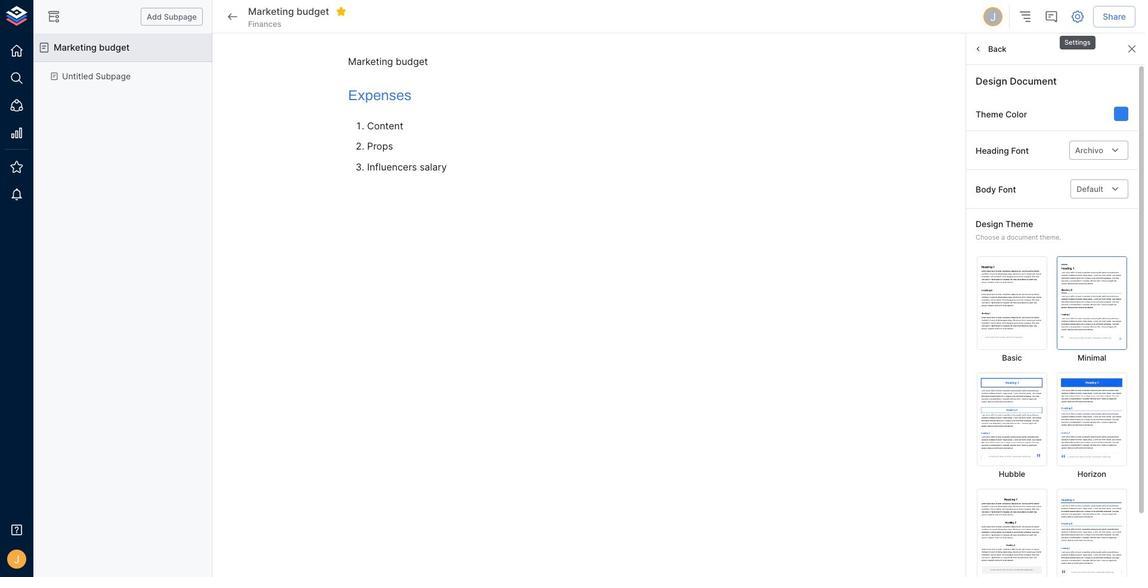 Task type: vqa. For each thing, say whether or not it's contained in the screenshot.
favorite image
no



Task type: locate. For each thing, give the bounding box(es) containing it.
tooltip
[[1059, 27, 1097, 51]]

go back image
[[226, 10, 240, 24]]

settings image
[[1071, 10, 1086, 24]]

remove favorite image
[[336, 6, 347, 17]]



Task type: describe. For each thing, give the bounding box(es) containing it.
table of contents image
[[1019, 10, 1033, 24]]

hide wiki image
[[47, 10, 61, 24]]

comments image
[[1045, 10, 1059, 24]]



